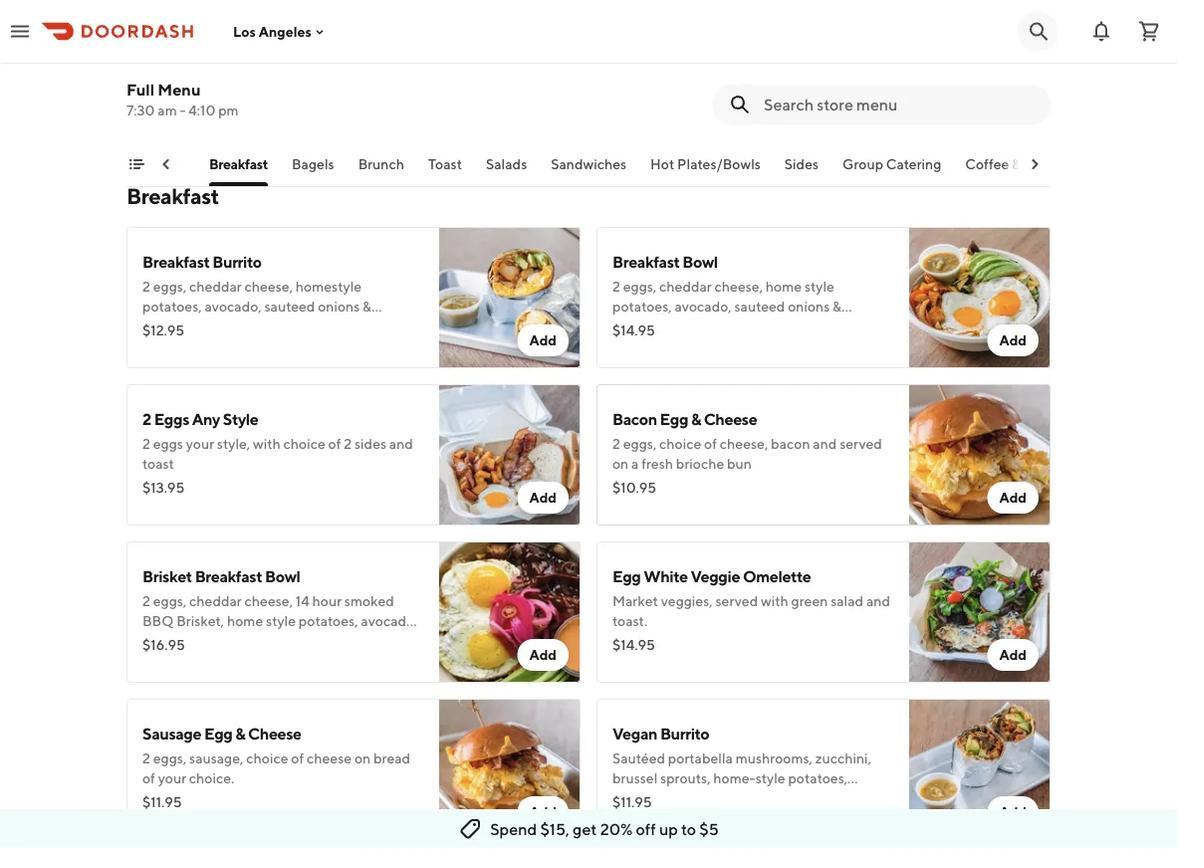 Task type: vqa. For each thing, say whether or not it's contained in the screenshot.


Task type: describe. For each thing, give the bounding box(es) containing it.
egg for sausage egg & cheese
[[204, 725, 233, 744]]

catering
[[886, 156, 941, 172]]

eggs, inside breakfast burrito 2 eggs, cheddar cheese, homestyle potatoes, avocado, sauteed onions & peppers, fresh spicy salsa
[[153, 278, 187, 295]]

and inside bacon egg & cheese 2 eggs, choice of cheese, bacon and served on a fresh brioche bun $10.95
[[813, 436, 837, 452]]

off
[[636, 820, 656, 839]]

portabella
[[668, 751, 733, 767]]

peppers, inside breakfast burrito 2 eggs, cheddar cheese, homestyle potatoes, avocado, sauteed onions & peppers, fresh spicy salsa
[[142, 318, 197, 335]]

2 inside breakfast burrito 2 eggs, cheddar cheese, homestyle potatoes, avocado, sauteed onions & peppers, fresh spicy salsa
[[142, 278, 150, 295]]

potatoes, inside vegan burrito sautéed portabella mushrooms, zucchini, brussel sprouts, home-style potatoes, avocado, cherry tomatoes, sautéed onions & peppers, fresh spicy salsa.
[[788, 770, 848, 787]]

choice inside bacon egg & cheese 2 eggs, choice of cheese, bacon and served on a fresh brioche bun $10.95
[[659, 436, 702, 452]]

coffee & tea button
[[965, 154, 1046, 186]]

sausage,
[[189, 751, 243, 767]]

your inside sausage egg & cheese 2 eggs, sausage, choice of cheese on bread of your choice. $11.95
[[158, 770, 186, 787]]

2 eggs any style image
[[439, 384, 581, 526]]

coffee & tea
[[965, 156, 1046, 172]]

full menu 7:30 am - 4:10 pm
[[127, 80, 239, 119]]

homestyle
[[296, 278, 362, 295]]

notification bell image
[[1090, 19, 1114, 43]]

sauteed inside breakfast bowl 2 eggs, cheddar cheese, home style potatoes, avocado, sauteed onions & peppers, mixed greens and fresh spicy salsa.
[[735, 298, 785, 315]]

& inside sausage egg & cheese 2 eggs, sausage, choice of cheese on bread of your choice. $11.95
[[235, 725, 245, 744]]

cheddar for burrito
[[189, 278, 242, 295]]

tea
[[1023, 156, 1046, 172]]

add button for brisket breakfast bowl
[[517, 639, 569, 671]]

mayo.
[[197, 653, 235, 669]]

style inside breakfast bowl 2 eggs, cheddar cheese, home style potatoes, avocado, sauteed onions & peppers, mixed greens and fresh spicy salsa.
[[805, 278, 835, 295]]

breakfast burrito image
[[439, 227, 581, 369]]

burrito for breakfast burrito
[[212, 253, 262, 271]]

bagels
[[291, 156, 334, 172]]

eggs
[[153, 436, 183, 452]]

egg white veggie omelette image
[[909, 542, 1051, 683]]

peppers, inside breakfast bowl 2 eggs, cheddar cheese, home style potatoes, avocado, sauteed onions & peppers, mixed greens and fresh spicy salsa.
[[613, 318, 668, 335]]

of inside bacon egg & cheese 2 eggs, choice of cheese, bacon and served on a fresh brioche bun $10.95
[[704, 436, 717, 452]]

bacon
[[613, 410, 657, 429]]

brisket
[[142, 567, 192, 586]]

bagels button
[[291, 154, 334, 186]]

sausage egg & cheese 2 eggs, sausage, choice of cheese on bread of your choice. $11.95
[[142, 725, 411, 811]]

breakfast inside breakfast bowl 2 eggs, cheddar cheese, home style potatoes, avocado, sauteed onions & peppers, mixed greens and fresh spicy salsa.
[[613, 253, 680, 271]]

plates/bowls
[[677, 156, 760, 172]]

eggs, inside brisket breakfast bowl 2 eggs, cheddar cheese, 14 hour smoked bbq brisket, home style potatoes, avocado, pickled red onions, mixed greens and chipotle mayo.
[[153, 593, 187, 610]]

group catering button
[[842, 154, 941, 186]]

up
[[659, 820, 678, 839]]

cheese, inside breakfast bowl 2 eggs, cheddar cheese, home style potatoes, avocado, sauteed onions & peppers, mixed greens and fresh spicy salsa.
[[715, 278, 763, 295]]

hour
[[312, 593, 342, 610]]

group
[[842, 156, 883, 172]]

on inside bacon egg & cheese 2 eggs, choice of cheese, bacon and served on a fresh brioche bun $10.95
[[613, 456, 629, 472]]

popular items button
[[97, 154, 185, 186]]

breakfast down pm
[[209, 156, 267, 172]]

brisket breakfast bowl 2 eggs, cheddar cheese, 14 hour smoked bbq brisket, home style potatoes, avocado, pickled red onions, mixed greens and chipotle mayo.
[[142, 567, 418, 669]]

add for breakfast bowl
[[999, 332, 1027, 349]]

mixed inside brisket breakfast bowl 2 eggs, cheddar cheese, 14 hour smoked bbq brisket, home style potatoes, avocado, pickled red onions, mixed greens and chipotle mayo.
[[264, 633, 302, 649]]

$13.95
[[142, 480, 184, 496]]

cheese, inside brisket breakfast bowl 2 eggs, cheddar cheese, 14 hour smoked bbq brisket, home style potatoes, avocado, pickled red onions, mixed greens and chipotle mayo.
[[245, 593, 293, 610]]

of down sausage
[[142, 770, 155, 787]]

cookie butter americano
[[142, 29, 320, 48]]

avocado, inside brisket breakfast bowl 2 eggs, cheddar cheese, 14 hour smoked bbq brisket, home style potatoes, avocado, pickled red onions, mixed greens and chipotle mayo.
[[361, 613, 418, 630]]

brisket,
[[176, 613, 224, 630]]

cheese, inside breakfast burrito 2 eggs, cheddar cheese, homestyle potatoes, avocado, sauteed onions & peppers, fresh spicy salsa
[[245, 278, 293, 295]]

add button for breakfast burrito
[[517, 325, 569, 357]]

brussel
[[613, 770, 658, 787]]

2 inside breakfast bowl 2 eggs, cheddar cheese, home style potatoes, avocado, sauteed onions & peppers, mixed greens and fresh spicy salsa.
[[613, 278, 620, 295]]

cheese, inside bacon egg & cheese 2 eggs, choice of cheese, bacon and served on a fresh brioche bun $10.95
[[720, 436, 768, 452]]

avocado, inside breakfast bowl 2 eggs, cheddar cheese, home style potatoes, avocado, sauteed onions & peppers, mixed greens and fresh spicy salsa.
[[675, 298, 732, 315]]

popular items
[[97, 156, 185, 172]]

onions inside vegan burrito sautéed portabella mushrooms, zucchini, brussel sprouts, home-style potatoes, avocado, cherry tomatoes, sautéed onions & peppers, fresh spicy salsa.
[[834, 790, 876, 807]]

omelette
[[743, 567, 811, 586]]

greens inside breakfast bowl 2 eggs, cheddar cheese, home style potatoes, avocado, sauteed onions & peppers, mixed greens and fresh spicy salsa.
[[712, 318, 755, 335]]

pickled
[[142, 633, 189, 649]]

style inside brisket breakfast bowl 2 eggs, cheddar cheese, 14 hour smoked bbq brisket, home style potatoes, avocado, pickled red onions, mixed greens and chipotle mayo.
[[266, 613, 296, 630]]

spend
[[490, 820, 537, 839]]

open menu image
[[8, 19, 32, 43]]

add button for bacon egg & cheese
[[988, 482, 1039, 514]]

bacon egg & cheese image
[[909, 384, 1051, 526]]

brisket breakfast bowl image
[[439, 542, 581, 683]]

& inside bacon egg & cheese 2 eggs, choice of cheese, bacon and served on a fresh brioche bun $10.95
[[691, 410, 701, 429]]

any
[[192, 410, 220, 429]]

group catering
[[842, 156, 941, 172]]

salsa
[[270, 318, 300, 335]]

full
[[127, 80, 154, 99]]

mixed inside breakfast bowl 2 eggs, cheddar cheese, home style potatoes, avocado, sauteed onions & peppers, mixed greens and fresh spicy salsa.
[[670, 318, 709, 335]]

hot plates/bowls
[[650, 156, 760, 172]]

$11.95 inside sausage egg & cheese 2 eggs, sausage, choice of cheese on bread of your choice. $11.95
[[142, 794, 182, 811]]

Item Search search field
[[764, 94, 1035, 116]]

items
[[149, 156, 185, 172]]

bowl inside breakfast bowl 2 eggs, cheddar cheese, home style potatoes, avocado, sauteed onions & peppers, mixed greens and fresh spicy salsa.
[[683, 253, 718, 271]]

am
[[158, 102, 177, 119]]

eggs, inside breakfast bowl 2 eggs, cheddar cheese, home style potatoes, avocado, sauteed onions & peppers, mixed greens and fresh spicy salsa.
[[623, 278, 657, 295]]

home-
[[714, 770, 756, 787]]

sauteed inside breakfast burrito 2 eggs, cheddar cheese, homestyle potatoes, avocado, sauteed onions & peppers, fresh spicy salsa
[[264, 298, 315, 315]]

salsa. inside vegan burrito sautéed portabella mushrooms, zucchini, brussel sprouts, home-style potatoes, avocado, cherry tomatoes, sautéed onions & peppers, fresh spicy salsa.
[[740, 810, 774, 827]]

toast button
[[428, 154, 462, 186]]

with inside egg white veggie omelette market veggies, served with green salad and toast. $14.95
[[761, 593, 789, 610]]

and inside breakfast bowl 2 eggs, cheddar cheese, home style potatoes, avocado, sauteed onions & peppers, mixed greens and fresh spicy salsa.
[[757, 318, 781, 335]]

$5.00
[[613, 59, 653, 76]]

cheese
[[307, 751, 352, 767]]

vegan burrito sautéed portabella mushrooms, zucchini, brussel sprouts, home-style potatoes, avocado, cherry tomatoes, sautéed onions & peppers, fresh spicy salsa.
[[613, 725, 888, 827]]

smoked
[[345, 593, 394, 610]]

served inside bacon egg & cheese 2 eggs, choice of cheese, bacon and served on a fresh brioche bun $10.95
[[840, 436, 882, 452]]

mushrooms,
[[736, 751, 813, 767]]

style inside vegan burrito sautéed portabella mushrooms, zucchini, brussel sprouts, home-style potatoes, avocado, cherry tomatoes, sautéed onions & peppers, fresh spicy salsa.
[[756, 770, 786, 787]]

sides
[[784, 156, 818, 172]]

add for breakfast burrito
[[529, 332, 557, 349]]

and inside brisket breakfast bowl 2 eggs, cheddar cheese, 14 hour smoked bbq brisket, home style potatoes, avocado, pickled red onions, mixed greens and chipotle mayo.
[[351, 633, 375, 649]]

market
[[613, 593, 658, 610]]

green
[[791, 593, 828, 610]]

add for 2 eggs any style
[[529, 490, 557, 506]]

fresh inside bacon egg & cheese 2 eggs, choice of cheese, bacon and served on a fresh brioche bun $10.95
[[642, 456, 673, 472]]

1 $14.95 from the top
[[613, 322, 655, 339]]

cherry
[[672, 790, 713, 807]]

onions,
[[216, 633, 261, 649]]

chipotle
[[142, 653, 195, 669]]

zucchini,
[[816, 751, 872, 767]]

salads
[[486, 156, 527, 172]]

4:10
[[189, 102, 216, 119]]

bowl inside brisket breakfast bowl 2 eggs, cheddar cheese, 14 hour smoked bbq brisket, home style potatoes, avocado, pickled red onions, mixed greens and chipotle mayo.
[[265, 567, 300, 586]]

scroll menu navigation left image
[[158, 156, 174, 172]]

breakfast bowl 2 eggs, cheddar cheese, home style potatoes, avocado, sauteed onions & peppers, mixed greens and fresh spicy salsa.
[[613, 253, 887, 335]]

salad
[[831, 593, 864, 610]]

-
[[180, 102, 186, 119]]

20%
[[600, 820, 633, 839]]

$16.95
[[142, 637, 185, 653]]

greens inside brisket breakfast bowl 2 eggs, cheddar cheese, 14 hour smoked bbq brisket, home style potatoes, avocado, pickled red onions, mixed greens and chipotle mayo.
[[305, 633, 348, 649]]

spend $15, get 20% off up to $5
[[490, 820, 719, 839]]

los
[[233, 23, 256, 40]]

cheddar inside brisket breakfast bowl 2 eggs, cheddar cheese, 14 hour smoked bbq brisket, home style potatoes, avocado, pickled red onions, mixed greens and chipotle mayo.
[[189, 593, 242, 610]]

add button for sausage egg & cheese
[[517, 797, 569, 829]]



Task type: locate. For each thing, give the bounding box(es) containing it.
choice up the 'brioche'
[[659, 436, 702, 452]]

peppers, down brussel
[[613, 810, 668, 827]]

$5
[[700, 820, 719, 839]]

0 vertical spatial served
[[840, 436, 882, 452]]

1 horizontal spatial bowl
[[683, 253, 718, 271]]

your inside 2 eggs any style 2 eggs your style, with choice of 2 sides and toast $13.95
[[186, 436, 214, 452]]

0 vertical spatial cheese
[[704, 410, 757, 429]]

14
[[296, 593, 310, 610]]

breakfast inside brisket breakfast bowl 2 eggs, cheddar cheese, 14 hour smoked bbq brisket, home style potatoes, avocado, pickled red onions, mixed greens and chipotle mayo.
[[195, 567, 262, 586]]

& inside breakfast bowl 2 eggs, cheddar cheese, home style potatoes, avocado, sauteed onions & peppers, mixed greens and fresh spicy salsa.
[[833, 298, 842, 315]]

egg up sausage,
[[204, 725, 233, 744]]

$11.95 down sausage
[[142, 794, 182, 811]]

served right bacon
[[840, 436, 882, 452]]

add button for vegan burrito
[[988, 797, 1039, 829]]

0 horizontal spatial mixed
[[264, 633, 302, 649]]

2 vertical spatial style
[[756, 770, 786, 787]]

2 horizontal spatial egg
[[660, 410, 688, 429]]

0 horizontal spatial greens
[[305, 633, 348, 649]]

bacon
[[771, 436, 810, 452]]

hot plates/bowls button
[[650, 154, 760, 186]]

breakfast up $12.95
[[142, 253, 210, 271]]

2 inside brisket breakfast bowl 2 eggs, cheddar cheese, 14 hour smoked bbq brisket, home style potatoes, avocado, pickled red onions, mixed greens and chipotle mayo.
[[142, 593, 150, 610]]

0 vertical spatial on
[[613, 456, 629, 472]]

veggies,
[[661, 593, 713, 610]]

salsa. inside breakfast bowl 2 eggs, cheddar cheese, home style potatoes, avocado, sauteed onions & peppers, mixed greens and fresh spicy salsa.
[[854, 318, 887, 335]]

0 vertical spatial mixed
[[670, 318, 709, 335]]

bowl
[[683, 253, 718, 271], [265, 567, 300, 586]]

cheese for bacon egg & cheese
[[704, 410, 757, 429]]

bowl up 14
[[265, 567, 300, 586]]

on left 'a'
[[613, 456, 629, 472]]

breakfast burrito 2 eggs, cheddar cheese, homestyle potatoes, avocado, sauteed onions & peppers, fresh spicy salsa
[[142, 253, 372, 335]]

1 vertical spatial bowl
[[265, 567, 300, 586]]

peppers, up eggs
[[142, 318, 197, 335]]

bacon egg & cheese 2 eggs, choice of cheese, bacon and served on a fresh brioche bun $10.95
[[613, 410, 882, 496]]

served down veggie
[[716, 593, 758, 610]]

a
[[632, 456, 639, 472]]

1 horizontal spatial onions
[[788, 298, 830, 315]]

and
[[757, 318, 781, 335], [389, 436, 413, 452], [813, 436, 837, 452], [867, 593, 890, 610], [351, 633, 375, 649]]

red
[[192, 633, 213, 649]]

cheddar inside breakfast burrito 2 eggs, cheddar cheese, homestyle potatoes, avocado, sauteed onions & peppers, fresh spicy salsa
[[189, 278, 242, 295]]

0 vertical spatial bowl
[[683, 253, 718, 271]]

eggs,
[[153, 278, 187, 295], [623, 278, 657, 295], [623, 436, 657, 452], [153, 593, 187, 610], [153, 751, 187, 767]]

2 inside bacon egg & cheese 2 eggs, choice of cheese, bacon and served on a fresh brioche bun $10.95
[[613, 436, 620, 452]]

breakfast up brisket,
[[195, 567, 262, 586]]

$11.95 down brussel
[[613, 794, 652, 811]]

add button for 2 eggs any style
[[517, 482, 569, 514]]

sides button
[[784, 154, 818, 186]]

2 inside sausage egg & cheese 2 eggs, sausage, choice of cheese on bread of your choice. $11.95
[[142, 751, 150, 767]]

egg
[[660, 410, 688, 429], [613, 567, 641, 586], [204, 725, 233, 744]]

of left cheese at the left bottom of the page
[[291, 751, 304, 767]]

eggs
[[154, 410, 189, 429]]

1 vertical spatial salsa.
[[740, 810, 774, 827]]

vegan
[[613, 725, 658, 744]]

pm
[[218, 102, 239, 119]]

0 horizontal spatial style
[[266, 613, 296, 630]]

& inside button
[[1012, 156, 1021, 172]]

eggs, inside bacon egg & cheese 2 eggs, choice of cheese, bacon and served on a fresh brioche bun $10.95
[[623, 436, 657, 452]]

with inside 2 eggs any style 2 eggs your style, with choice of 2 sides and toast $13.95
[[253, 436, 281, 452]]

1 horizontal spatial greens
[[712, 318, 755, 335]]

1 vertical spatial on
[[355, 751, 371, 767]]

los angeles button
[[233, 23, 328, 40]]

egg inside egg white veggie omelette market veggies, served with green salad and toast. $14.95
[[613, 567, 641, 586]]

0 vertical spatial style
[[805, 278, 835, 295]]

egg inside sausage egg & cheese 2 eggs, sausage, choice of cheese on bread of your choice. $11.95
[[204, 725, 233, 744]]

1 horizontal spatial cheese
[[704, 410, 757, 429]]

egg white veggie omelette market veggies, served with green salad and toast. $14.95
[[613, 567, 890, 653]]

& inside breakfast burrito 2 eggs, cheddar cheese, homestyle potatoes, avocado, sauteed onions & peppers, fresh spicy salsa
[[363, 298, 372, 315]]

0 vertical spatial home
[[766, 278, 802, 295]]

potatoes, inside breakfast bowl 2 eggs, cheddar cheese, home style potatoes, avocado, sauteed onions & peppers, mixed greens and fresh spicy salsa.
[[613, 298, 672, 315]]

choice.
[[189, 770, 234, 787]]

1 horizontal spatial served
[[840, 436, 882, 452]]

cheese
[[704, 410, 757, 429], [248, 725, 302, 744]]

cheese inside sausage egg & cheese 2 eggs, sausage, choice of cheese on bread of your choice. $11.95
[[248, 725, 302, 744]]

vegan burrito image
[[909, 699, 1051, 841]]

0 vertical spatial greens
[[712, 318, 755, 335]]

breakfast inside breakfast burrito 2 eggs, cheddar cheese, homestyle potatoes, avocado, sauteed onions & peppers, fresh spicy salsa
[[142, 253, 210, 271]]

1 vertical spatial style
[[266, 613, 296, 630]]

cheddar
[[189, 278, 242, 295], [659, 278, 712, 295], [189, 593, 242, 610]]

1 vertical spatial with
[[761, 593, 789, 610]]

hot
[[650, 156, 674, 172]]

fresh
[[200, 318, 232, 335], [784, 318, 816, 335], [642, 456, 673, 472], [670, 810, 702, 827]]

sausage
[[142, 725, 201, 744]]

0 horizontal spatial sauteed
[[264, 298, 315, 315]]

choice inside 2 eggs any style 2 eggs your style, with choice of 2 sides and toast $13.95
[[283, 436, 326, 452]]

cheese inside bacon egg & cheese 2 eggs, choice of cheese, bacon and served on a fresh brioche bun $10.95
[[704, 410, 757, 429]]

1 horizontal spatial egg
[[613, 567, 641, 586]]

1 vertical spatial burrito
[[660, 725, 710, 744]]

1 horizontal spatial salsa.
[[854, 318, 887, 335]]

0 vertical spatial egg
[[660, 410, 688, 429]]

breakfast down hot on the right
[[613, 253, 680, 271]]

potatoes, inside brisket breakfast bowl 2 eggs, cheddar cheese, 14 hour smoked bbq brisket, home style potatoes, avocado, pickled red onions, mixed greens and chipotle mayo.
[[299, 613, 358, 630]]

bowl down hot plates/bowls button
[[683, 253, 718, 271]]

salsa.
[[854, 318, 887, 335], [740, 810, 774, 827]]

sandwiches button
[[551, 154, 626, 186]]

served
[[840, 436, 882, 452], [716, 593, 758, 610]]

2 $14.95 from the top
[[613, 637, 655, 653]]

toast
[[142, 456, 174, 472]]

1 horizontal spatial style
[[756, 770, 786, 787]]

2 horizontal spatial spicy
[[819, 318, 851, 335]]

sandwiches
[[551, 156, 626, 172]]

served inside egg white veggie omelette market veggies, served with green salad and toast. $14.95
[[716, 593, 758, 610]]

spicy inside breakfast burrito 2 eggs, cheddar cheese, homestyle potatoes, avocado, sauteed onions & peppers, fresh spicy salsa
[[235, 318, 267, 335]]

spicy
[[235, 318, 267, 335], [819, 318, 851, 335], [705, 810, 737, 827]]

onions inside breakfast bowl 2 eggs, cheddar cheese, home style potatoes, avocado, sauteed onions & peppers, mixed greens and fresh spicy salsa.
[[788, 298, 830, 315]]

choice left "sides"
[[283, 436, 326, 452]]

1 vertical spatial your
[[158, 770, 186, 787]]

fresh inside breakfast burrito 2 eggs, cheddar cheese, homestyle potatoes, avocado, sauteed onions & peppers, fresh spicy salsa
[[200, 318, 232, 335]]

cheese for sausage egg & cheese
[[248, 725, 302, 744]]

greens
[[712, 318, 755, 335], [305, 633, 348, 649]]

sides
[[355, 436, 387, 452]]

brunch
[[358, 156, 404, 172]]

to
[[681, 820, 696, 839]]

egg for bacon egg & cheese
[[660, 410, 688, 429]]

salads button
[[486, 154, 527, 186]]

get
[[573, 820, 597, 839]]

burrito inside vegan burrito sautéed portabella mushrooms, zucchini, brussel sprouts, home-style potatoes, avocado, cherry tomatoes, sautéed onions & peppers, fresh spicy salsa.
[[660, 725, 710, 744]]

side caesar salad image
[[909, 0, 1051, 126]]

$14.95 inside egg white veggie omelette market veggies, served with green salad and toast. $14.95
[[613, 637, 655, 653]]

1 horizontal spatial $11.95
[[613, 794, 652, 811]]

sautéed
[[613, 751, 665, 767]]

0 horizontal spatial home
[[227, 613, 263, 630]]

burrito for vegan burrito
[[660, 725, 710, 744]]

sautéed
[[781, 790, 832, 807]]

0 horizontal spatial egg
[[204, 725, 233, 744]]

style,
[[217, 436, 250, 452]]

popular
[[97, 156, 147, 172]]

of
[[328, 436, 341, 452], [704, 436, 717, 452], [291, 751, 304, 767], [142, 770, 155, 787]]

2 eggs any style 2 eggs your style, with choice of 2 sides and toast $13.95
[[142, 410, 413, 496]]

cheddar inside breakfast bowl 2 eggs, cheddar cheese, home style potatoes, avocado, sauteed onions & peppers, mixed greens and fresh spicy salsa.
[[659, 278, 712, 295]]

peppers, up bacon
[[613, 318, 668, 335]]

egg up market
[[613, 567, 641, 586]]

0 horizontal spatial spicy
[[235, 318, 267, 335]]

add button for egg white veggie omelette
[[988, 639, 1039, 671]]

your
[[186, 436, 214, 452], [158, 770, 186, 787]]

angeles
[[259, 23, 312, 40]]

toast
[[428, 156, 462, 172]]

$14.95 down the toast.
[[613, 637, 655, 653]]

0 items, open order cart image
[[1138, 19, 1161, 43]]

your down any
[[186, 436, 214, 452]]

0 horizontal spatial cheese
[[248, 725, 302, 744]]

2 $11.95 from the left
[[613, 794, 652, 811]]

veggie
[[691, 567, 740, 586]]

1 horizontal spatial sauteed
[[735, 298, 785, 315]]

1 $11.95 from the left
[[142, 794, 182, 811]]

show menu categories image
[[128, 156, 144, 172]]

& inside vegan burrito sautéed portabella mushrooms, zucchini, brussel sprouts, home-style potatoes, avocado, cherry tomatoes, sautéed onions & peppers, fresh spicy salsa.
[[879, 790, 888, 807]]

$11.95
[[142, 794, 182, 811], [613, 794, 652, 811]]

of inside 2 eggs any style 2 eggs your style, with choice of 2 sides and toast $13.95
[[328, 436, 341, 452]]

your left choice.
[[158, 770, 186, 787]]

0 vertical spatial your
[[186, 436, 214, 452]]

0 vertical spatial salsa.
[[854, 318, 887, 335]]

add button for breakfast bowl
[[988, 325, 1039, 357]]

cookie butter americano image
[[439, 0, 581, 126]]

0 horizontal spatial burrito
[[212, 253, 262, 271]]

1 vertical spatial home
[[227, 613, 263, 630]]

choice inside sausage egg & cheese 2 eggs, sausage, choice of cheese on bread of your choice. $11.95
[[246, 751, 288, 767]]

home inside breakfast bowl 2 eggs, cheddar cheese, home style potatoes, avocado, sauteed onions & peppers, mixed greens and fresh spicy salsa.
[[766, 278, 802, 295]]

$7.00
[[142, 59, 180, 76]]

add for bacon egg & cheese
[[999, 490, 1027, 506]]

1 vertical spatial greens
[[305, 633, 348, 649]]

1 sauteed from the left
[[264, 298, 315, 315]]

brioche
[[676, 456, 724, 472]]

$10.95
[[613, 480, 657, 496]]

spicy inside breakfast bowl 2 eggs, cheddar cheese, home style potatoes, avocado, sauteed onions & peppers, mixed greens and fresh spicy salsa.
[[819, 318, 851, 335]]

&
[[1012, 156, 1021, 172], [363, 298, 372, 315], [833, 298, 842, 315], [691, 410, 701, 429], [235, 725, 245, 744], [879, 790, 888, 807]]

style
[[805, 278, 835, 295], [266, 613, 296, 630], [756, 770, 786, 787]]

egg right bacon
[[660, 410, 688, 429]]

los angeles
[[233, 23, 312, 40]]

and inside 2 eggs any style 2 eggs your style, with choice of 2 sides and toast $13.95
[[389, 436, 413, 452]]

with right style,
[[253, 436, 281, 452]]

add
[[529, 332, 557, 349], [999, 332, 1027, 349], [529, 490, 557, 506], [999, 490, 1027, 506], [529, 647, 557, 663], [999, 647, 1027, 663], [529, 804, 557, 821], [999, 804, 1027, 821]]

spicy inside vegan burrito sautéed portabella mushrooms, zucchini, brussel sprouts, home-style potatoes, avocado, cherry tomatoes, sautéed onions & peppers, fresh spicy salsa.
[[705, 810, 737, 827]]

style
[[223, 410, 258, 429]]

2 sauteed from the left
[[735, 298, 785, 315]]

breakfast down scroll menu navigation left image
[[127, 183, 219, 209]]

tomatoes,
[[715, 790, 778, 807]]

on inside sausage egg & cheese 2 eggs, sausage, choice of cheese on bread of your choice. $11.95
[[355, 751, 371, 767]]

1 horizontal spatial with
[[761, 593, 789, 610]]

1 horizontal spatial home
[[766, 278, 802, 295]]

sauteed
[[264, 298, 315, 315], [735, 298, 785, 315]]

americano
[[244, 29, 320, 48]]

avocado, inside vegan burrito sautéed portabella mushrooms, zucchini, brussel sprouts, home-style potatoes, avocado, cherry tomatoes, sautéed onions & peppers, fresh spicy salsa.
[[613, 790, 670, 807]]

toast.
[[613, 613, 648, 630]]

add for egg white veggie omelette
[[999, 647, 1027, 663]]

fresh inside breakfast bowl 2 eggs, cheddar cheese, home style potatoes, avocado, sauteed onions & peppers, mixed greens and fresh spicy salsa.
[[784, 318, 816, 335]]

cookie
[[142, 29, 193, 48]]

bun
[[727, 456, 752, 472]]

onions inside breakfast burrito 2 eggs, cheddar cheese, homestyle potatoes, avocado, sauteed onions & peppers, fresh spicy salsa
[[318, 298, 360, 315]]

0 vertical spatial $14.95
[[613, 322, 655, 339]]

1 horizontal spatial mixed
[[670, 318, 709, 335]]

$15,
[[540, 820, 570, 839]]

0 horizontal spatial on
[[355, 751, 371, 767]]

0 horizontal spatial salsa.
[[740, 810, 774, 827]]

0 vertical spatial with
[[253, 436, 281, 452]]

1 vertical spatial mixed
[[264, 633, 302, 649]]

1 horizontal spatial burrito
[[660, 725, 710, 744]]

1 vertical spatial $14.95
[[613, 637, 655, 653]]

white
[[644, 567, 688, 586]]

cheddar for bowl
[[659, 278, 712, 295]]

2 horizontal spatial onions
[[834, 790, 876, 807]]

on left bread
[[355, 751, 371, 767]]

scroll menu navigation right image
[[1027, 156, 1043, 172]]

0 horizontal spatial onions
[[318, 298, 360, 315]]

fresh inside vegan burrito sautéed portabella mushrooms, zucchini, brussel sprouts, home-style potatoes, avocado, cherry tomatoes, sautéed onions & peppers, fresh spicy salsa.
[[670, 810, 702, 827]]

potatoes, inside breakfast burrito 2 eggs, cheddar cheese, homestyle potatoes, avocado, sauteed onions & peppers, fresh spicy salsa
[[142, 298, 202, 315]]

1 vertical spatial served
[[716, 593, 758, 610]]

add for sausage egg & cheese
[[529, 804, 557, 821]]

with down omelette
[[761, 593, 789, 610]]

$14.95 up bacon
[[613, 322, 655, 339]]

onions
[[318, 298, 360, 315], [788, 298, 830, 315], [834, 790, 876, 807]]

peppers, inside vegan burrito sautéed portabella mushrooms, zucchini, brussel sprouts, home-style potatoes, avocado, cherry tomatoes, sautéed onions & peppers, fresh spicy salsa.
[[613, 810, 668, 827]]

0 horizontal spatial $11.95
[[142, 794, 182, 811]]

menu
[[158, 80, 201, 99]]

0 horizontal spatial bowl
[[265, 567, 300, 586]]

on
[[613, 456, 629, 472], [355, 751, 371, 767]]

2 vertical spatial egg
[[204, 725, 233, 744]]

breakfast
[[209, 156, 267, 172], [127, 183, 219, 209], [142, 253, 210, 271], [613, 253, 680, 271], [195, 567, 262, 586]]

egg inside bacon egg & cheese 2 eggs, choice of cheese, bacon and served on a fresh brioche bun $10.95
[[660, 410, 688, 429]]

butter
[[196, 29, 241, 48]]

$14.95
[[613, 322, 655, 339], [613, 637, 655, 653]]

avocado, inside breakfast burrito 2 eggs, cheddar cheese, homestyle potatoes, avocado, sauteed onions & peppers, fresh spicy salsa
[[205, 298, 262, 315]]

of up the 'brioche'
[[704, 436, 717, 452]]

add for brisket breakfast bowl
[[529, 647, 557, 663]]

0 vertical spatial burrito
[[212, 253, 262, 271]]

of left "sides"
[[328, 436, 341, 452]]

2 horizontal spatial style
[[805, 278, 835, 295]]

1 vertical spatial cheese
[[248, 725, 302, 744]]

1 vertical spatial egg
[[613, 567, 641, 586]]

0 horizontal spatial with
[[253, 436, 281, 452]]

1 horizontal spatial spicy
[[705, 810, 737, 827]]

breakfast bowl image
[[909, 227, 1051, 369]]

add for vegan burrito
[[999, 804, 1027, 821]]

choice right sausage,
[[246, 751, 288, 767]]

and inside egg white veggie omelette market veggies, served with green salad and toast. $14.95
[[867, 593, 890, 610]]

eggs, inside sausage egg & cheese 2 eggs, sausage, choice of cheese on bread of your choice. $11.95
[[153, 751, 187, 767]]

burrito inside breakfast burrito 2 eggs, cheddar cheese, homestyle potatoes, avocado, sauteed onions & peppers, fresh spicy salsa
[[212, 253, 262, 271]]

7:30
[[127, 102, 155, 119]]

home inside brisket breakfast bowl 2 eggs, cheddar cheese, 14 hour smoked bbq brisket, home style potatoes, avocado, pickled red onions, mixed greens and chipotle mayo.
[[227, 613, 263, 630]]

0 horizontal spatial served
[[716, 593, 758, 610]]

1 horizontal spatial on
[[613, 456, 629, 472]]

brunch button
[[358, 154, 404, 186]]

sausage egg & cheese image
[[439, 699, 581, 841]]

coffee
[[965, 156, 1009, 172]]

$12.95
[[142, 322, 184, 339]]



